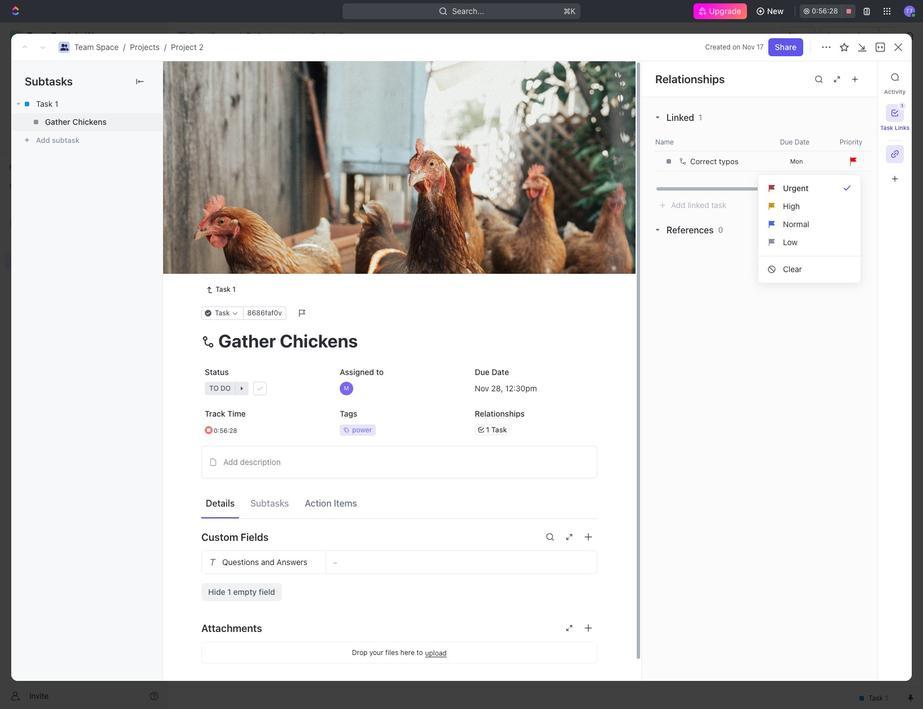 Task type: vqa. For each thing, say whether or not it's contained in the screenshot.
Space, , Element
no



Task type: describe. For each thing, give the bounding box(es) containing it.
user group image inside team space link
[[179, 33, 186, 39]]

automations button
[[821, 28, 879, 44]]

date
[[492, 368, 509, 377]]

chickens
[[72, 117, 107, 127]]

list containing urgent
[[758, 179, 861, 278]]

subtasks inside button
[[250, 498, 289, 508]]

activity
[[884, 88, 906, 95]]

1 button for 1
[[252, 195, 267, 206]]

0 horizontal spatial projects
[[130, 42, 160, 52]]

docs link
[[5, 93, 163, 111]]

1 horizontal spatial project 2
[[310, 31, 344, 41]]

0
[[718, 225, 723, 235]]

add down automations button
[[842, 72, 857, 82]]

track
[[205, 409, 225, 419]]

name
[[655, 138, 674, 146]]

high
[[783, 201, 800, 211]]

gantt
[[382, 104, 403, 113]]

team for team space
[[189, 31, 209, 41]]

1 inside linked 1
[[699, 113, 702, 122]]

due date
[[475, 368, 509, 377]]

board link
[[208, 101, 232, 117]]

items
[[334, 498, 357, 508]]

1 vertical spatial project 2
[[195, 67, 262, 86]]

hide for hide
[[584, 132, 599, 140]]

list link
[[250, 101, 266, 117]]

progress
[[218, 159, 254, 167]]

1 horizontal spatial add task button
[[289, 156, 336, 170]]

table link
[[339, 101, 361, 117]]

0 horizontal spatial subtasks
[[25, 75, 73, 88]]

home
[[27, 59, 49, 68]]

linked
[[667, 113, 694, 123]]

0:56:28 button
[[800, 5, 856, 18]]

tree inside "sidebar" navigation
[[5, 196, 163, 348]]

Edit task name text field
[[201, 330, 597, 352]]

action items button
[[300, 493, 362, 514]]

custom fields button
[[201, 524, 597, 551]]

inbox link
[[5, 74, 163, 92]]

attachments
[[201, 623, 262, 634]]

2 vertical spatial add task
[[227, 234, 260, 244]]

task sidebar content section
[[641, 61, 923, 681]]

created
[[705, 43, 731, 51]]

on
[[733, 43, 741, 51]]

hide button
[[579, 129, 603, 143]]

add description button
[[205, 454, 594, 472]]

high button
[[763, 197, 856, 215]]

references
[[667, 225, 714, 235]]

calendar
[[287, 104, 320, 113]]

add down calendar link on the left top of page
[[302, 159, 315, 167]]

2 vertical spatial add task button
[[222, 233, 264, 246]]

1 horizontal spatial team space link
[[175, 29, 236, 43]]

empty
[[233, 588, 257, 597]]

your
[[369, 649, 383, 657]]

assigned
[[340, 368, 374, 377]]

add down 'task 2'
[[227, 234, 241, 244]]

task 2
[[227, 215, 251, 225]]

1 vertical spatial relationships
[[475, 409, 525, 419]]

here
[[400, 649, 415, 657]]

add left description
[[223, 458, 238, 467]]

1 vertical spatial user group image
[[60, 44, 68, 51]]

share button right 17
[[768, 38, 803, 56]]

new
[[767, 6, 784, 16]]

1 inside task sidebar navigation tab list
[[901, 103, 904, 109]]

team space
[[189, 31, 233, 41]]

share button down new
[[781, 27, 816, 45]]

attachments button
[[201, 615, 597, 642]]

clear button
[[763, 260, 856, 278]]

Search tasks... text field
[[783, 128, 896, 145]]

urgent button
[[763, 179, 856, 197]]

invite
[[29, 691, 49, 701]]

table
[[341, 104, 361, 113]]

drop your files here to upload
[[352, 649, 447, 658]]

1 horizontal spatial project 2 link
[[296, 29, 347, 43]]

automations
[[827, 31, 874, 41]]

custom fields
[[201, 532, 269, 543]]

to inside drop your files here to upload
[[417, 649, 423, 657]]

urgent
[[783, 183, 809, 193]]

details
[[206, 498, 235, 508]]

upload
[[425, 649, 447, 658]]

1 vertical spatial task 1 link
[[201, 283, 240, 297]]

correct
[[690, 157, 717, 166]]

1 vertical spatial project
[[171, 42, 197, 52]]

favorites
[[9, 163, 39, 172]]

relationships inside task sidebar content section
[[655, 72, 725, 85]]

1 horizontal spatial add task
[[302, 159, 332, 167]]

drop
[[352, 649, 368, 657]]

dashboards link
[[5, 112, 163, 130]]



Task type: locate. For each thing, give the bounding box(es) containing it.
share button
[[781, 27, 816, 45], [768, 38, 803, 56]]

assignees
[[469, 132, 502, 140]]

assignees button
[[455, 129, 507, 143]]

0 vertical spatial team
[[189, 31, 209, 41]]

status
[[205, 368, 229, 377]]

fields
[[241, 532, 269, 543]]

2 vertical spatial project
[[195, 67, 246, 86]]

relationships up 1 task
[[475, 409, 525, 419]]

0 horizontal spatial project 2 link
[[171, 42, 204, 52]]

1 vertical spatial team
[[74, 42, 94, 52]]

1 horizontal spatial hide
[[584, 132, 599, 140]]

subtasks up fields
[[250, 498, 289, 508]]

task
[[859, 72, 876, 82], [36, 99, 53, 109], [880, 124, 893, 131], [317, 159, 332, 167], [227, 195, 244, 205], [227, 215, 244, 225], [243, 234, 260, 244], [216, 285, 231, 294], [491, 425, 507, 434]]

2 vertical spatial to
[[417, 649, 423, 657]]

0 vertical spatial 1 button
[[886, 102, 906, 122]]

0 vertical spatial add task button
[[835, 68, 883, 86]]

add task button down 'task 2'
[[222, 233, 264, 246]]

favorites button
[[5, 161, 43, 174]]

share right 17
[[775, 42, 797, 52]]

2 horizontal spatial to
[[417, 649, 423, 657]]

list
[[758, 179, 861, 278]]

files
[[385, 649, 399, 657]]

typos
[[719, 157, 739, 166]]

subtasks down home
[[25, 75, 73, 88]]

description
[[240, 458, 281, 467]]

0 horizontal spatial add task button
[[222, 233, 264, 246]]

space for team space / projects / project 2
[[96, 42, 119, 52]]

linked 1
[[667, 113, 702, 123]]

0:56:28
[[812, 7, 838, 15]]

action items
[[305, 498, 357, 508]]

2 vertical spatial 1 button
[[253, 214, 269, 226]]

gather chickens link
[[11, 113, 163, 131]]

home link
[[5, 55, 163, 73]]

1 task
[[486, 425, 507, 434]]

0 horizontal spatial team space link
[[74, 42, 119, 52]]

1 button for 2
[[253, 214, 269, 226]]

docs
[[27, 97, 46, 106]]

add task
[[842, 72, 876, 82], [302, 159, 332, 167], [227, 234, 260, 244]]

0 vertical spatial hide
[[584, 132, 599, 140]]

project
[[310, 31, 337, 41], [171, 42, 197, 52], [195, 67, 246, 86]]

user group image left team space
[[179, 33, 186, 39]]

1 vertical spatial subtasks
[[250, 498, 289, 508]]

0 vertical spatial subtasks
[[25, 75, 73, 88]]

calendar link
[[285, 101, 320, 117]]

to right the "assigned"
[[376, 368, 384, 377]]

hide 1 empty field
[[208, 588, 275, 597]]

task sidebar navigation tab list
[[880, 68, 910, 188]]

user group image
[[12, 221, 20, 227]]

⌘k
[[564, 6, 576, 16]]

gather
[[45, 117, 70, 127]]

1 horizontal spatial to
[[376, 368, 384, 377]]

action
[[305, 498, 332, 508]]

upgrade
[[709, 6, 741, 16]]

0 vertical spatial space
[[211, 31, 233, 41]]

0 vertical spatial share
[[788, 31, 809, 41]]

1 vertical spatial add task
[[302, 159, 332, 167]]

1 horizontal spatial projects link
[[243, 29, 290, 43]]

in progress
[[209, 159, 254, 167]]

user group image
[[179, 33, 186, 39], [60, 44, 68, 51]]

2 vertical spatial task 1
[[216, 285, 236, 294]]

0 horizontal spatial relationships
[[475, 409, 525, 419]]

created on nov 17
[[705, 43, 764, 51]]

8686faf0v
[[247, 309, 282, 317]]

project 2
[[310, 31, 344, 41], [195, 67, 262, 86]]

details button
[[201, 493, 239, 514]]

sidebar navigation
[[0, 23, 168, 709]]

user group image up home link
[[60, 44, 68, 51]]

projects inside projects "link"
[[257, 31, 287, 41]]

add task down 'task 2'
[[227, 234, 260, 244]]

custom fields element
[[201, 551, 597, 602]]

share for share button under new
[[788, 31, 809, 41]]

1 vertical spatial projects
[[130, 42, 160, 52]]

tree
[[5, 196, 163, 348]]

add task down automations button
[[842, 72, 876, 82]]

task 1
[[36, 99, 58, 109], [227, 195, 250, 205], [216, 285, 236, 294]]

0 vertical spatial relationships
[[655, 72, 725, 85]]

0 vertical spatial project
[[310, 31, 337, 41]]

0 vertical spatial task 1
[[36, 99, 58, 109]]

custom
[[201, 532, 238, 543]]

share for share button on the right of 17
[[775, 42, 797, 52]]

8686faf0v button
[[243, 307, 286, 320]]

hide for hide 1 empty field
[[208, 588, 225, 597]]

inbox
[[27, 78, 47, 87]]

1 vertical spatial to
[[376, 368, 384, 377]]

team space link
[[175, 29, 236, 43], [74, 42, 119, 52]]

hide inside 'button'
[[584, 132, 599, 140]]

gather chickens
[[45, 117, 107, 127]]

due
[[475, 368, 490, 377]]

project 2 link
[[296, 29, 347, 43], [171, 42, 204, 52]]

subtasks button
[[246, 493, 294, 514]]

add task button down calendar link on the left top of page
[[289, 156, 336, 170]]

1 button inside task sidebar navigation tab list
[[886, 102, 906, 122]]

projects link
[[243, 29, 290, 43], [130, 42, 160, 52]]

2
[[339, 31, 344, 41], [199, 42, 204, 52], [249, 67, 259, 86], [267, 159, 271, 167], [246, 215, 251, 225], [243, 266, 247, 275]]

to do
[[209, 266, 230, 275]]

1 vertical spatial 1 button
[[252, 195, 267, 206]]

team for team space / projects / project 2
[[74, 42, 94, 52]]

add task button
[[835, 68, 883, 86], [289, 156, 336, 170], [222, 233, 264, 246]]

0 horizontal spatial space
[[96, 42, 119, 52]]

1 horizontal spatial user group image
[[179, 33, 186, 39]]

upgrade link
[[693, 3, 747, 19]]

do
[[220, 266, 230, 275]]

space for team space
[[211, 31, 233, 41]]

share
[[788, 31, 809, 41], [775, 42, 797, 52]]

low button
[[763, 233, 856, 251]]

0 horizontal spatial to
[[209, 266, 218, 275]]

0 vertical spatial task 1 link
[[11, 95, 163, 113]]

gantt link
[[380, 101, 403, 117]]

correct typos link
[[676, 152, 766, 171]]

team space / projects / project 2
[[74, 42, 204, 52]]

0 vertical spatial project 2
[[310, 31, 344, 41]]

task 1 down do
[[216, 285, 236, 294]]

add task down calendar
[[302, 159, 332, 167]]

relationships
[[655, 72, 725, 85], [475, 409, 525, 419]]

1 button up task links
[[886, 102, 906, 122]]

task links
[[880, 124, 910, 131]]

to
[[209, 266, 218, 275], [376, 368, 384, 377], [417, 649, 423, 657]]

subtasks
[[25, 75, 73, 88], [250, 498, 289, 508]]

board
[[210, 104, 232, 113]]

0 horizontal spatial add task
[[227, 234, 260, 244]]

questions and answers
[[222, 558, 307, 567]]

to left do
[[209, 266, 218, 275]]

0 vertical spatial add task
[[842, 72, 876, 82]]

questions
[[222, 558, 259, 567]]

time
[[227, 409, 246, 419]]

space
[[211, 31, 233, 41], [96, 42, 119, 52]]

share down new button
[[788, 31, 809, 41]]

task inside tab list
[[880, 124, 893, 131]]

0 horizontal spatial hide
[[208, 588, 225, 597]]

task 1 up 'task 2'
[[227, 195, 250, 205]]

task 1 link down to do at the left top of the page
[[201, 283, 240, 297]]

links
[[895, 124, 910, 131]]

17
[[757, 43, 764, 51]]

assigned to
[[340, 368, 384, 377]]

new button
[[752, 2, 791, 20]]

and
[[261, 558, 275, 567]]

references 0
[[667, 225, 723, 235]]

correct typos
[[690, 157, 739, 166]]

1 vertical spatial hide
[[208, 588, 225, 597]]

0 horizontal spatial project 2
[[195, 67, 262, 86]]

1 vertical spatial task 1
[[227, 195, 250, 205]]

0 vertical spatial to
[[209, 266, 218, 275]]

search...
[[452, 6, 484, 16]]

0 horizontal spatial team
[[74, 42, 94, 52]]

add task button down automations button
[[835, 68, 883, 86]]

spaces
[[9, 182, 33, 191]]

1 vertical spatial space
[[96, 42, 119, 52]]

add description
[[223, 458, 281, 467]]

1 vertical spatial add task button
[[289, 156, 336, 170]]

1 horizontal spatial task 1 link
[[201, 283, 240, 297]]

answers
[[277, 558, 307, 567]]

nov
[[742, 43, 755, 51]]

hide inside custom fields element
[[208, 588, 225, 597]]

1 horizontal spatial relationships
[[655, 72, 725, 85]]

task 1 link up chickens
[[11, 95, 163, 113]]

normal button
[[763, 215, 856, 233]]

2 horizontal spatial add task button
[[835, 68, 883, 86]]

0 horizontal spatial task 1 link
[[11, 95, 163, 113]]

1 horizontal spatial space
[[211, 31, 233, 41]]

0 vertical spatial user group image
[[179, 33, 186, 39]]

task 1 up dashboards
[[36, 99, 58, 109]]

2 horizontal spatial add task
[[842, 72, 876, 82]]

field
[[259, 588, 275, 597]]

0 vertical spatial projects
[[257, 31, 287, 41]]

1 horizontal spatial team
[[189, 31, 209, 41]]

0 horizontal spatial user group image
[[60, 44, 68, 51]]

relationships up linked 1
[[655, 72, 725, 85]]

1 vertical spatial share
[[775, 42, 797, 52]]

upload button
[[425, 649, 447, 658]]

dashboards
[[27, 116, 71, 125]]

1 inside custom fields element
[[227, 588, 231, 597]]

1 button down progress
[[252, 195, 267, 206]]

1 horizontal spatial projects
[[257, 31, 287, 41]]

1 button right 'task 2'
[[253, 214, 269, 226]]

1 horizontal spatial subtasks
[[250, 498, 289, 508]]

0 horizontal spatial projects link
[[130, 42, 160, 52]]

to right here
[[417, 649, 423, 657]]

track time
[[205, 409, 246, 419]]



